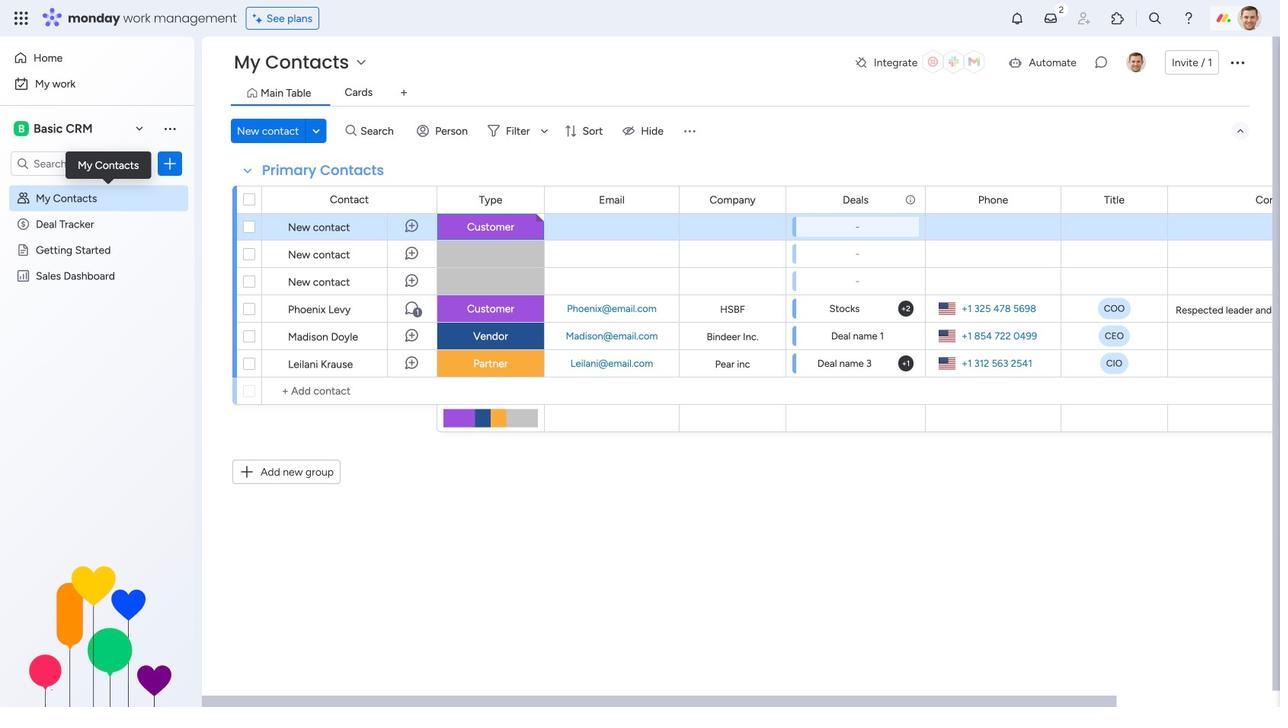 Task type: vqa. For each thing, say whether or not it's contained in the screenshot.
'Add new group'
no



Task type: describe. For each thing, give the bounding box(es) containing it.
1 horizontal spatial terry turtle image
[[1238, 6, 1262, 30]]

2 image
[[1055, 1, 1068, 18]]

lottie animation image
[[0, 554, 194, 708]]

0 vertical spatial option
[[9, 46, 185, 70]]

add view image
[[401, 87, 407, 99]]

2 vertical spatial option
[[0, 185, 194, 188]]

options image
[[162, 156, 178, 171]]

v2 search image
[[346, 123, 357, 140]]

search everything image
[[1148, 11, 1163, 26]]

Search in workspace field
[[32, 155, 127, 172]]

collapse image
[[1235, 125, 1247, 137]]

1 vertical spatial option
[[9, 72, 185, 96]]

help image
[[1181, 11, 1197, 26]]

0 horizontal spatial menu image
[[162, 121, 178, 136]]

Search field
[[357, 120, 403, 142]]

notifications image
[[1010, 11, 1025, 26]]

select product image
[[14, 11, 29, 26]]



Task type: locate. For each thing, give the bounding box(es) containing it.
terry turtle image right start a board discussion icon
[[1126, 53, 1146, 72]]

option
[[9, 46, 185, 70], [9, 72, 185, 96], [0, 185, 194, 188]]

0 vertical spatial terry turtle image
[[1238, 6, 1262, 30]]

column information image
[[905, 194, 917, 206]]

see plans image
[[253, 10, 267, 27]]

tab list
[[231, 81, 1250, 107]]

start a board discussion image
[[1094, 55, 1109, 70]]

angle down image
[[313, 125, 320, 137]]

arrow down image
[[535, 122, 554, 140]]

terry turtle image
[[1238, 6, 1262, 30], [1126, 53, 1146, 72]]

public board image
[[16, 243, 30, 257]]

1 horizontal spatial menu image
[[682, 123, 697, 139]]

0 horizontal spatial terry turtle image
[[1126, 53, 1146, 72]]

terry turtle image up options image
[[1238, 6, 1262, 30]]

None field
[[258, 161, 388, 181], [475, 192, 506, 208], [595, 192, 629, 208], [706, 192, 760, 208], [839, 192, 873, 208], [975, 192, 1012, 208], [1100, 192, 1129, 208], [1252, 192, 1280, 208], [258, 161, 388, 181], [475, 192, 506, 208], [595, 192, 629, 208], [706, 192, 760, 208], [839, 192, 873, 208], [975, 192, 1012, 208], [1100, 192, 1129, 208], [1252, 192, 1280, 208]]

update feed image
[[1043, 11, 1059, 26]]

list box
[[0, 182, 194, 495]]

tab
[[392, 81, 416, 105]]

workspace selection element
[[11, 117, 131, 141]]

+ Add contact text field
[[270, 383, 430, 401]]

monday marketplace image
[[1110, 11, 1126, 26]]

public dashboard image
[[16, 269, 30, 283]]

menu image
[[162, 121, 178, 136], [682, 123, 697, 139]]

lottie animation element
[[0, 554, 194, 708]]

1 vertical spatial terry turtle image
[[1126, 53, 1146, 72]]

options image
[[1229, 53, 1247, 72]]



